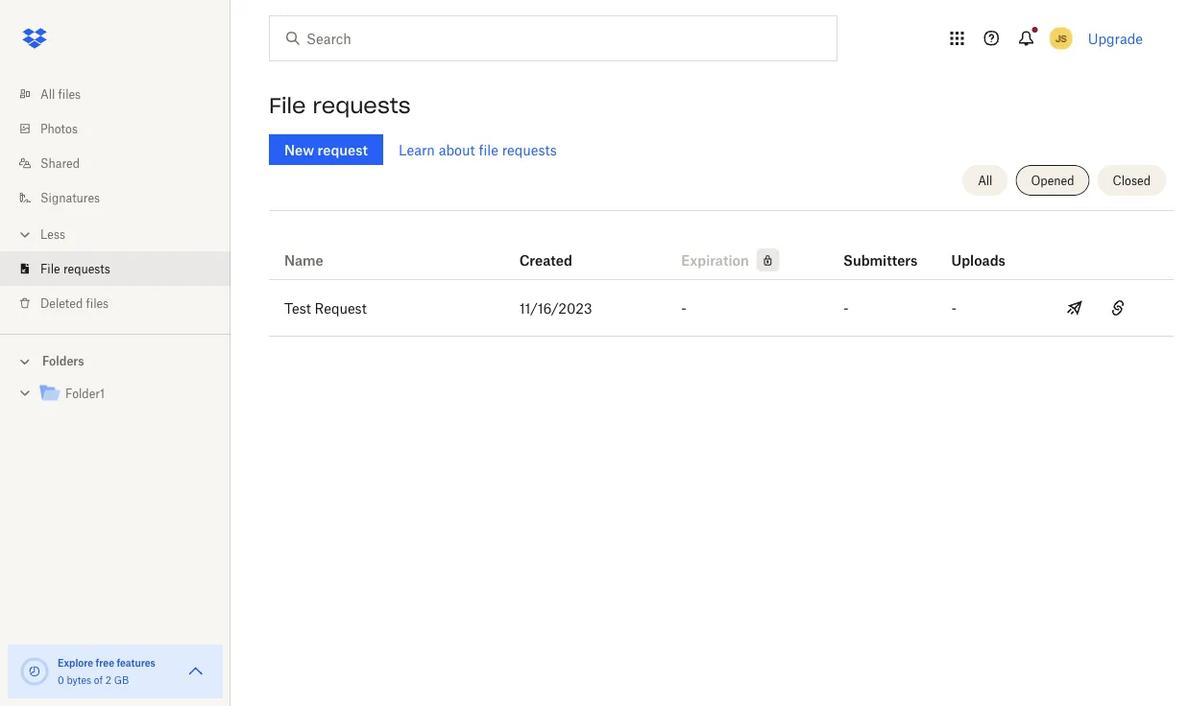 Task type: vqa. For each thing, say whether or not it's contained in the screenshot.
rightmost and
no



Task type: locate. For each thing, give the bounding box(es) containing it.
0 horizontal spatial all
[[40, 87, 55, 101]]

list
[[0, 65, 231, 334]]

0 horizontal spatial file requests
[[40, 262, 110, 276]]

upgrade
[[1088, 30, 1143, 47]]

closed
[[1113, 173, 1151, 188]]

0
[[58, 675, 64, 687]]

new request
[[284, 142, 368, 158]]

table
[[269, 218, 1174, 337]]

1 horizontal spatial file
[[269, 92, 306, 119]]

1 row from the top
[[269, 218, 1174, 280]]

files right deleted in the left of the page
[[86, 296, 109, 311]]

1 horizontal spatial all
[[978, 173, 993, 188]]

gb
[[114, 675, 129, 687]]

cell
[[1130, 280, 1174, 336]]

features
[[117, 657, 155, 669]]

folder1
[[65, 387, 105, 401]]

2 horizontal spatial requests
[[502, 142, 557, 158]]

table containing name
[[269, 218, 1174, 337]]

row
[[269, 218, 1174, 280], [269, 280, 1174, 337]]

folders button
[[0, 347, 231, 375]]

file requests up request
[[269, 92, 411, 119]]

0 horizontal spatial -
[[681, 300, 687, 316]]

shared link
[[15, 146, 231, 181]]

0 horizontal spatial files
[[58, 87, 81, 101]]

dropbox image
[[15, 19, 54, 58]]

all up photos
[[40, 87, 55, 101]]

files up photos
[[58, 87, 81, 101]]

all
[[40, 87, 55, 101], [978, 173, 993, 188]]

file requests
[[269, 92, 411, 119], [40, 262, 110, 276]]

Search in folder "Dropbox" text field
[[306, 28, 797, 49]]

3 - from the left
[[951, 300, 957, 316]]

files for all files
[[58, 87, 81, 101]]

file requests up deleted files
[[40, 262, 110, 276]]

file
[[269, 92, 306, 119], [40, 262, 60, 276]]

cell inside row
[[1130, 280, 1174, 336]]

opened
[[1031, 173, 1074, 188]]

1 vertical spatial files
[[86, 296, 109, 311]]

all for all files
[[40, 87, 55, 101]]

file up new
[[269, 92, 306, 119]]

pro trial element
[[749, 249, 780, 272]]

request
[[317, 142, 368, 158]]

js button
[[1046, 23, 1076, 54]]

0 vertical spatial files
[[58, 87, 81, 101]]

0 horizontal spatial column header
[[843, 226, 920, 272]]

file inside 'link'
[[40, 262, 60, 276]]

row containing name
[[269, 218, 1174, 280]]

0 horizontal spatial requests
[[63, 262, 110, 276]]

1 horizontal spatial files
[[86, 296, 109, 311]]

1 horizontal spatial -
[[843, 300, 849, 316]]

1 horizontal spatial requests
[[313, 92, 411, 119]]

created button
[[519, 249, 572, 272]]

bytes
[[67, 675, 91, 687]]

learn about file requests link
[[399, 142, 557, 158]]

new request button
[[269, 134, 383, 165]]

0 vertical spatial all
[[40, 87, 55, 101]]

1 horizontal spatial column header
[[951, 226, 1028, 272]]

2 horizontal spatial -
[[951, 300, 957, 316]]

all inside "button"
[[978, 173, 993, 188]]

requests up deleted files
[[63, 262, 110, 276]]

deleted files
[[40, 296, 109, 311]]

1 horizontal spatial file requests
[[269, 92, 411, 119]]

requests inside 'link'
[[63, 262, 110, 276]]

all for all
[[978, 173, 993, 188]]

send email image
[[1063, 297, 1086, 320]]

2 vertical spatial requests
[[63, 262, 110, 276]]

1 - from the left
[[681, 300, 687, 316]]

1 vertical spatial all
[[978, 173, 993, 188]]

created
[[519, 252, 572, 268]]

deleted files link
[[15, 286, 231, 321]]

all button
[[963, 165, 1008, 196]]

requests up request
[[313, 92, 411, 119]]

copy link image
[[1106, 297, 1130, 320]]

2 row from the top
[[269, 280, 1174, 337]]

row containing test request
[[269, 280, 1174, 337]]

upgrade link
[[1088, 30, 1143, 47]]

requests right file at the top left of page
[[502, 142, 557, 158]]

opened button
[[1016, 165, 1090, 196]]

-
[[681, 300, 687, 316], [843, 300, 849, 316], [951, 300, 957, 316]]

file requests inside 'link'
[[40, 262, 110, 276]]

1 vertical spatial file requests
[[40, 262, 110, 276]]

all left opened at the top of page
[[978, 173, 993, 188]]

file down less
[[40, 262, 60, 276]]

0 vertical spatial file requests
[[269, 92, 411, 119]]

column header
[[843, 226, 920, 272], [951, 226, 1028, 272]]

all files
[[40, 87, 81, 101]]

folder1 link
[[38, 382, 215, 408]]

1 vertical spatial file
[[40, 262, 60, 276]]

0 vertical spatial requests
[[313, 92, 411, 119]]

0 horizontal spatial file
[[40, 262, 60, 276]]

requests
[[313, 92, 411, 119], [502, 142, 557, 158], [63, 262, 110, 276]]

files
[[58, 87, 81, 101], [86, 296, 109, 311]]

closed button
[[1097, 165, 1166, 196]]



Task type: describe. For each thing, give the bounding box(es) containing it.
file requests list item
[[0, 252, 231, 286]]

signatures
[[40, 191, 100, 205]]

learn about file requests
[[399, 142, 557, 158]]

folders
[[42, 354, 84, 369]]

files for deleted files
[[86, 296, 109, 311]]

name
[[284, 252, 323, 268]]

photos link
[[15, 111, 231, 146]]

2 - from the left
[[843, 300, 849, 316]]

file
[[479, 142, 498, 158]]

shared
[[40, 156, 80, 170]]

11/16/2023
[[519, 300, 592, 316]]

1 column header from the left
[[843, 226, 920, 272]]

photos
[[40, 121, 78, 136]]

explore free features 0 bytes of 2 gb
[[58, 657, 155, 687]]

request
[[315, 300, 367, 316]]

test
[[284, 300, 311, 316]]

test request
[[284, 300, 367, 316]]

0 vertical spatial file
[[269, 92, 306, 119]]

free
[[96, 657, 114, 669]]

js
[[1055, 32, 1067, 44]]

1 vertical spatial requests
[[502, 142, 557, 158]]

explore
[[58, 657, 93, 669]]

2 column header from the left
[[951, 226, 1028, 272]]

signatures link
[[15, 181, 231, 215]]

about
[[439, 142, 475, 158]]

less image
[[15, 225, 35, 244]]

file requests link
[[15, 252, 231, 286]]

list containing all files
[[0, 65, 231, 334]]

all files link
[[15, 77, 231, 111]]

new
[[284, 142, 314, 158]]

2
[[105, 675, 111, 687]]

less
[[40, 227, 65, 242]]

deleted
[[40, 296, 83, 311]]

learn
[[399, 142, 435, 158]]

of
[[94, 675, 103, 687]]

quota usage element
[[19, 657, 50, 688]]



